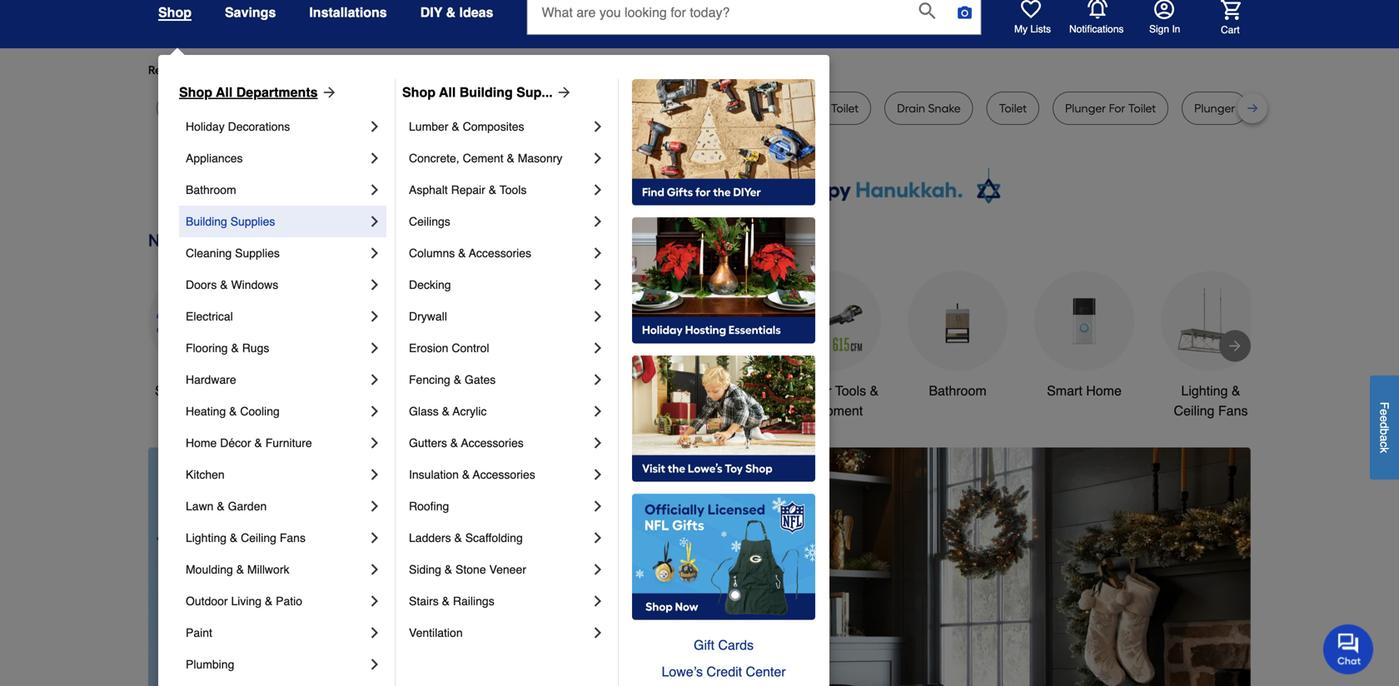 Task type: describe. For each thing, give the bounding box(es) containing it.
ventilation link
[[409, 617, 590, 649]]

center
[[746, 664, 786, 680]]

1 vertical spatial building
[[186, 215, 227, 228]]

3 snake from the left
[[776, 101, 809, 115]]

stairs
[[409, 595, 439, 608]]

chevron right image for insulation & accessories
[[590, 466, 606, 483]]

composites
[[463, 120, 524, 133]]

gift
[[694, 637, 714, 653]]

smart
[[1047, 383, 1082, 398]]

fans inside button
[[1218, 403, 1248, 418]]

for for more suggestions for you
[[430, 63, 445, 77]]

chevron right image for doors & windows
[[366, 276, 383, 293]]

stone
[[456, 563, 486, 576]]

paint link
[[186, 617, 366, 649]]

lists
[[1030, 23, 1051, 35]]

shop for shop
[[158, 5, 192, 20]]

lowe's home improvement account image
[[1154, 0, 1174, 19]]

arrow right image inside shop all departments link
[[318, 84, 338, 101]]

chevron right image for columns & accessories
[[590, 245, 606, 261]]

chevron right image for home décor & furniture
[[366, 435, 383, 451]]

bathroom inside button
[[929, 383, 987, 398]]

& for siding & stone veneer link
[[445, 563, 452, 576]]

lumber
[[409, 120, 448, 133]]

chevron right image for asphalt repair & tools
[[590, 182, 606, 198]]

acrylic
[[453, 405, 487, 418]]

1 plumbing from the left
[[426, 101, 477, 115]]

decorations for christmas
[[542, 403, 613, 418]]

shop all building sup...
[[402, 85, 553, 100]]

f e e d b a c k
[[1378, 402, 1391, 453]]

suggestions
[[362, 63, 428, 77]]

gift cards link
[[632, 632, 815, 659]]

& for 'doors & windows' link at the left
[[220, 278, 228, 291]]

chevron right image for ventilation
[[590, 625, 606, 641]]

1 horizontal spatial arrow right image
[[1227, 338, 1243, 354]]

kitchen for kitchen faucets
[[657, 383, 701, 398]]

ideas
[[459, 5, 493, 20]]

3 toilet from the left
[[1128, 101, 1156, 115]]

chevron right image for roofing
[[590, 498, 606, 515]]

scaffolding
[[465, 531, 523, 545]]

cart button
[[1197, 0, 1241, 36]]

my lists
[[1014, 23, 1051, 35]]

1 horizontal spatial tools
[[500, 183, 527, 197]]

lighting & ceiling fans button
[[1161, 271, 1261, 421]]

chevron right image for appliances
[[366, 150, 383, 167]]

my
[[1014, 23, 1028, 35]]

decking link
[[409, 269, 590, 301]]

plumbing snake for toilet
[[723, 101, 859, 115]]

shop for shop all departments
[[179, 85, 212, 100]]

plunger for plunger
[[1194, 101, 1235, 115]]

kitchen faucets
[[657, 383, 752, 398]]

departments
[[236, 85, 318, 100]]

glass & acrylic link
[[409, 396, 590, 427]]

tools inside outdoor tools & equipment
[[835, 383, 866, 398]]

veneer
[[489, 563, 526, 576]]

building supplies link
[[186, 206, 366, 237]]

shop all building sup... link
[[402, 82, 573, 102]]

lumber & composites
[[409, 120, 524, 133]]

chevron right image for paint
[[366, 625, 383, 641]]

f e e d b a c k button
[[1370, 375, 1399, 480]]

1 e from the top
[[1378, 409, 1391, 415]]

sign in button
[[1149, 0, 1180, 36]]

holiday hosting essentials. image
[[632, 217, 815, 344]]

& for the gutters & accessories link
[[450, 436, 458, 450]]

patio
[[276, 595, 302, 608]]

erosion
[[409, 341, 448, 355]]

lawn
[[186, 500, 214, 513]]

lowe's home improvement lists image
[[1021, 0, 1041, 19]]

search image
[[919, 3, 936, 19]]

lowe's home improvement cart image
[[1221, 0, 1241, 20]]

lumber & composites link
[[409, 111, 590, 142]]

for for plumbing snake for toilet
[[812, 101, 828, 115]]

all for departments
[[216, 85, 233, 100]]

f
[[1378, 402, 1391, 409]]

lowe's wishes you and your family a happy hanukkah. image
[[148, 168, 1251, 210]]

décor
[[220, 436, 251, 450]]

0 horizontal spatial fans
[[280, 531, 306, 545]]

arrow right image inside the shop all building sup... link
[[553, 84, 573, 101]]

chevron right image for bathroom
[[366, 182, 383, 198]]

chat invite button image
[[1323, 624, 1374, 675]]

rugs
[[242, 341, 269, 355]]

chevron right image for ceilings
[[590, 213, 606, 230]]

chevron right image for decking
[[590, 276, 606, 293]]

diy & ideas button
[[420, 0, 493, 27]]

ladders & scaffolding link
[[409, 522, 590, 554]]

1 snake from the left
[[372, 101, 404, 115]]

sup...
[[516, 85, 553, 100]]

more suggestions for you link
[[333, 62, 481, 78]]

shop for shop all deals
[[155, 383, 186, 398]]

cleaning supplies
[[186, 246, 280, 260]]

hardware link
[[186, 364, 366, 396]]

insulation
[[409, 468, 459, 481]]

chevron right image for concrete, cement & masonry
[[590, 150, 606, 167]]

chevron right image for kitchen
[[366, 466, 383, 483]]

more suggestions for you
[[333, 63, 467, 77]]

outdoor tools & equipment
[[783, 383, 879, 418]]

2 snake from the left
[[652, 101, 684, 115]]

home inside button
[[1086, 383, 1122, 398]]

1 vertical spatial lighting & ceiling fans
[[186, 531, 306, 545]]

fencing
[[409, 373, 450, 386]]

columns & accessories
[[409, 246, 531, 260]]

flooring & rugs
[[186, 341, 269, 355]]

masonry
[[518, 152, 562, 165]]

tools button
[[401, 271, 501, 401]]

drywall link
[[409, 301, 590, 332]]

installations button
[[309, 0, 387, 27]]

glass & acrylic
[[409, 405, 487, 418]]

asphalt repair & tools link
[[409, 174, 590, 206]]

cart
[[1221, 24, 1240, 36]]

shop these last-minute gifts. $99 or less. quantities are limited and won't last. image
[[148, 448, 417, 686]]

searches
[[231, 63, 280, 77]]

electrical
[[186, 310, 233, 323]]

& for glass & acrylic 'link'
[[442, 405, 450, 418]]

heating
[[186, 405, 226, 418]]

savings
[[225, 5, 276, 20]]

chevron right image for heating & cooling
[[366, 403, 383, 420]]

recommended searches for you
[[148, 63, 319, 77]]

kitchen for kitchen
[[186, 468, 225, 481]]

lowe's home improvement notification center image
[[1088, 0, 1108, 19]]

lighting & ceiling fans inside button
[[1174, 383, 1248, 418]]

columns
[[409, 246, 455, 260]]

chevron right image for gutters & accessories
[[590, 435, 606, 451]]

railings
[[453, 595, 494, 608]]

flooring
[[186, 341, 228, 355]]

chevron right image for siding & stone veneer
[[590, 561, 606, 578]]

0 vertical spatial building
[[459, 85, 513, 100]]

ceiling inside lighting & ceiling fans
[[1174, 403, 1215, 418]]

ladders
[[409, 531, 451, 545]]

chevron right image for fencing & gates
[[590, 371, 606, 388]]

all for deals
[[189, 383, 204, 398]]

& for lighting & ceiling fans link
[[230, 531, 238, 545]]

chevron right image for drywall
[[590, 308, 606, 325]]

b
[[1378, 428, 1391, 435]]

kitchen faucets button
[[655, 271, 754, 401]]

chevron right image for stairs & railings
[[590, 593, 606, 610]]

& for fencing & gates link
[[454, 373, 461, 386]]

concrete,
[[409, 152, 459, 165]]

0 horizontal spatial tools
[[436, 383, 467, 398]]

sign in
[[1149, 23, 1180, 35]]

2 e from the top
[[1378, 415, 1391, 422]]

notifications
[[1069, 23, 1124, 35]]



Task type: locate. For each thing, give the bounding box(es) containing it.
installations
[[309, 5, 387, 20]]

1 horizontal spatial ceiling
[[1174, 403, 1215, 418]]

shop up heating
[[155, 383, 186, 398]]

outdoor
[[783, 383, 832, 398], [186, 595, 228, 608]]

moulding
[[186, 563, 233, 576]]

hardware
[[186, 373, 236, 386]]

1 vertical spatial outdoor
[[186, 595, 228, 608]]

all up heating
[[189, 383, 204, 398]]

asphalt
[[409, 183, 448, 197]]

plumbing link
[[186, 649, 366, 680]]

shop all departments link
[[179, 82, 338, 102]]

chevron right image
[[366, 118, 383, 135], [366, 150, 383, 167], [366, 182, 383, 198], [366, 213, 383, 230], [590, 213, 606, 230], [366, 245, 383, 261], [590, 245, 606, 261], [366, 276, 383, 293], [590, 276, 606, 293], [590, 308, 606, 325], [590, 340, 606, 356], [366, 371, 383, 388], [590, 371, 606, 388], [366, 435, 383, 451], [590, 435, 606, 451], [366, 466, 383, 483], [366, 561, 383, 578], [366, 593, 383, 610], [590, 593, 606, 610], [366, 625, 383, 641], [590, 625, 606, 641], [366, 656, 383, 673]]

building
[[459, 85, 513, 100], [186, 215, 227, 228]]

2 vertical spatial accessories
[[473, 468, 535, 481]]

plunger
[[1065, 101, 1106, 115], [1194, 101, 1235, 115]]

& for the lawn & garden link
[[217, 500, 225, 513]]

outdoor inside 'link'
[[186, 595, 228, 608]]

supplies up windows
[[235, 246, 280, 260]]

0 horizontal spatial ceiling
[[241, 531, 276, 545]]

shop all departments
[[179, 85, 318, 100]]

decorations down shop all departments link
[[228, 120, 290, 133]]

camera image
[[956, 4, 973, 21]]

supplies up cleaning supplies
[[230, 215, 275, 228]]

chevron right image for electrical
[[366, 308, 383, 325]]

1 horizontal spatial all
[[216, 85, 233, 100]]

1 vertical spatial fans
[[280, 531, 306, 545]]

shop down recommended
[[179, 85, 212, 100]]

officially licensed n f l gifts. shop now. image
[[632, 494, 815, 620]]

home décor & furniture link
[[186, 427, 366, 459]]

accessories up decking link
[[469, 246, 531, 260]]

garden
[[228, 500, 267, 513]]

all up snake for plumbing
[[439, 85, 456, 100]]

concrete, cement & masonry link
[[409, 142, 590, 174]]

0 horizontal spatial decorations
[[228, 120, 290, 133]]

1 horizontal spatial shop
[[402, 85, 436, 100]]

1 vertical spatial kitchen
[[186, 468, 225, 481]]

electrical link
[[186, 301, 366, 332]]

arrow left image
[[458, 593, 475, 610]]

0 horizontal spatial shop
[[179, 85, 212, 100]]

e
[[1378, 409, 1391, 415], [1378, 415, 1391, 422]]

1 vertical spatial arrow right image
[[1220, 593, 1237, 610]]

& inside outdoor tools & equipment
[[870, 383, 879, 398]]

christmas decorations
[[542, 383, 613, 418]]

2 horizontal spatial tools
[[835, 383, 866, 398]]

& inside 'link'
[[507, 152, 515, 165]]

chevron right image for hardware
[[366, 371, 383, 388]]

outdoor for outdoor tools & equipment
[[783, 383, 832, 398]]

& for the flooring & rugs link
[[231, 341, 239, 355]]

0 vertical spatial ceiling
[[1174, 403, 1215, 418]]

drain snake
[[897, 101, 961, 115]]

accessories for gutters & accessories
[[461, 436, 524, 450]]

& for ladders & scaffolding link
[[454, 531, 462, 545]]

plunger for plunger for toilet
[[1065, 101, 1106, 115]]

chevron right image for lumber & composites
[[590, 118, 606, 135]]

all
[[216, 85, 233, 100], [439, 85, 456, 100], [189, 383, 204, 398]]

doors
[[186, 278, 217, 291]]

1 vertical spatial accessories
[[461, 436, 524, 450]]

outdoor living & patio
[[186, 595, 302, 608]]

flooring & rugs link
[[186, 332, 366, 364]]

chevron right image for flooring & rugs
[[366, 340, 383, 356]]

chevron right image for glass & acrylic
[[590, 403, 606, 420]]

lighting inside button
[[1181, 383, 1228, 398]]

1 horizontal spatial fans
[[1218, 403, 1248, 418]]

50 percent off all artificial christmas trees, holiday lights and more. image
[[444, 448, 1251, 686]]

bathroom link
[[186, 174, 366, 206]]

lawn & garden link
[[186, 490, 366, 522]]

1 horizontal spatial toilet
[[999, 101, 1027, 115]]

outdoor for outdoor living & patio
[[186, 595, 228, 608]]

1 vertical spatial bathroom
[[929, 383, 987, 398]]

1 horizontal spatial decorations
[[542, 403, 613, 418]]

accessories for insulation & accessories
[[473, 468, 535, 481]]

chevron right image for cleaning supplies
[[366, 245, 383, 261]]

kitchen up lawn
[[186, 468, 225, 481]]

heating & cooling link
[[186, 396, 366, 427]]

c
[[1378, 441, 1391, 447]]

living
[[231, 595, 262, 608]]

stairs & railings link
[[409, 585, 590, 617]]

asphalt repair & tools
[[409, 183, 527, 197]]

& for diy & ideas button
[[446, 5, 456, 20]]

toilet down sign
[[1128, 101, 1156, 115]]

tools up equipment
[[835, 383, 866, 398]]

2 toilet from the left
[[999, 101, 1027, 115]]

home down heating
[[186, 436, 217, 450]]

1 horizontal spatial lighting & ceiling fans
[[1174, 383, 1248, 418]]

arrow right image
[[553, 84, 573, 101], [1220, 593, 1237, 610]]

deals
[[207, 383, 242, 398]]

shop all deals button
[[148, 271, 248, 401]]

0 vertical spatial lighting
[[1181, 383, 1228, 398]]

you for more suggestions for you
[[448, 63, 467, 77]]

0 vertical spatial kitchen
[[657, 383, 701, 398]]

accessories for columns & accessories
[[469, 246, 531, 260]]

chevron right image for plumbing
[[366, 656, 383, 673]]

decorations down 'christmas'
[[542, 403, 613, 418]]

kitchen
[[657, 383, 701, 398], [186, 468, 225, 481]]

holiday decorations link
[[186, 111, 366, 142]]

gutters
[[409, 436, 447, 450]]

you for recommended searches for you
[[300, 63, 319, 77]]

1 vertical spatial lighting
[[186, 531, 227, 545]]

shop up recommended
[[158, 5, 192, 20]]

1 horizontal spatial plunger
[[1194, 101, 1235, 115]]

0 vertical spatial lighting & ceiling fans
[[1174, 383, 1248, 418]]

1 vertical spatial supplies
[[235, 246, 280, 260]]

shop up snake for plumbing
[[402, 85, 436, 100]]

1 horizontal spatial you
[[448, 63, 467, 77]]

insulation & accessories link
[[409, 459, 590, 490]]

repair
[[451, 183, 485, 197]]

1 toilet from the left
[[831, 101, 859, 115]]

1 horizontal spatial building
[[459, 85, 513, 100]]

you left 'more'
[[300, 63, 319, 77]]

lawn & garden
[[186, 500, 267, 513]]

outdoor inside outdoor tools & equipment
[[783, 383, 832, 398]]

1 horizontal spatial kitchen
[[657, 383, 701, 398]]

equipment
[[799, 403, 863, 418]]

1 vertical spatial arrow right image
[[1227, 338, 1243, 354]]

fencing & gates link
[[409, 364, 590, 396]]

outdoor up equipment
[[783, 383, 832, 398]]

toilet left drain
[[831, 101, 859, 115]]

e up "d"
[[1378, 409, 1391, 415]]

drain
[[897, 101, 925, 115]]

recommended searches for you heading
[[148, 62, 1251, 78]]

1 vertical spatial shop
[[155, 383, 186, 398]]

tools up glass & acrylic on the bottom of the page
[[436, 383, 467, 398]]

0 horizontal spatial arrow right image
[[553, 84, 573, 101]]

recommended
[[148, 63, 228, 77]]

plunger down cart
[[1194, 101, 1235, 115]]

tools up ceilings link
[[500, 183, 527, 197]]

shop inside button
[[155, 383, 186, 398]]

gutters & accessories link
[[409, 427, 590, 459]]

& for the insulation & accessories link
[[462, 468, 470, 481]]

doors & windows link
[[186, 269, 366, 301]]

decorations for holiday
[[228, 120, 290, 133]]

0 horizontal spatial plumbing
[[426, 101, 477, 115]]

you up shop all building sup...
[[448, 63, 467, 77]]

supplies
[[230, 215, 275, 228], [235, 246, 280, 260]]

accessories
[[469, 246, 531, 260], [461, 436, 524, 450], [473, 468, 535, 481]]

toilet down my
[[999, 101, 1027, 115]]

0 horizontal spatial all
[[189, 383, 204, 398]]

for
[[282, 63, 297, 77], [430, 63, 445, 77], [407, 101, 424, 115], [812, 101, 828, 115], [1109, 101, 1125, 115]]

accessories down glass & acrylic 'link'
[[461, 436, 524, 450]]

holiday
[[186, 120, 225, 133]]

home right smart at the right
[[1086, 383, 1122, 398]]

smart home
[[1047, 383, 1122, 398]]

1 vertical spatial decorations
[[542, 403, 613, 418]]

outdoor down moulding
[[186, 595, 228, 608]]

glass
[[409, 405, 439, 418]]

0 vertical spatial home
[[1086, 383, 1122, 398]]

home
[[1086, 383, 1122, 398], [186, 436, 217, 450]]

outdoor living & patio link
[[186, 585, 366, 617]]

0 vertical spatial accessories
[[469, 246, 531, 260]]

0 horizontal spatial building
[[186, 215, 227, 228]]

snake
[[372, 101, 404, 115], [652, 101, 684, 115], [776, 101, 809, 115], [928, 101, 961, 115]]

home décor & furniture
[[186, 436, 312, 450]]

millwork
[[247, 563, 289, 576]]

roofing link
[[409, 490, 590, 522]]

0 horizontal spatial you
[[300, 63, 319, 77]]

Search Query text field
[[528, 0, 906, 34]]

1 horizontal spatial lighting
[[1181, 383, 1228, 398]]

shop all deals
[[155, 383, 242, 398]]

e up the b
[[1378, 415, 1391, 422]]

supplies for building supplies
[[230, 215, 275, 228]]

0 vertical spatial outdoor
[[783, 383, 832, 398]]

kitchen left the faucets
[[657, 383, 701, 398]]

2 plunger from the left
[[1194, 101, 1235, 115]]

0 vertical spatial bathroom
[[186, 183, 236, 197]]

0 vertical spatial arrow right image
[[553, 84, 573, 101]]

1 horizontal spatial bathroom
[[929, 383, 987, 398]]

0 horizontal spatial lighting
[[186, 531, 227, 545]]

furniture
[[265, 436, 312, 450]]

0 horizontal spatial plunger
[[1065, 101, 1106, 115]]

1 horizontal spatial arrow right image
[[1220, 593, 1237, 610]]

moulding & millwork link
[[186, 554, 366, 585]]

0 vertical spatial shop
[[158, 5, 192, 20]]

accessories up 'roofing' link
[[473, 468, 535, 481]]

lowe's credit center link
[[632, 659, 815, 685]]

decorations
[[228, 120, 290, 133], [542, 403, 613, 418]]

& for columns & accessories link
[[458, 246, 466, 260]]

4 snake from the left
[[928, 101, 961, 115]]

1 shop from the left
[[179, 85, 212, 100]]

credit
[[707, 664, 742, 680]]

0 vertical spatial supplies
[[230, 215, 275, 228]]

shop inside shop all departments link
[[179, 85, 212, 100]]

0 horizontal spatial lighting & ceiling fans
[[186, 531, 306, 545]]

0 horizontal spatial toilet
[[831, 101, 859, 115]]

1 horizontal spatial home
[[1086, 383, 1122, 398]]

2 you from the left
[[448, 63, 467, 77]]

0 horizontal spatial arrow right image
[[318, 84, 338, 101]]

1 horizontal spatial plumbing
[[723, 101, 773, 115]]

all down recommended searches for you
[[216, 85, 233, 100]]

chevron right image for lawn & garden
[[366, 498, 383, 515]]

visit the lowe's toy shop. image
[[632, 356, 815, 482]]

2 plumbing from the left
[[723, 101, 773, 115]]

plunger down the notifications
[[1065, 101, 1106, 115]]

1 you from the left
[[300, 63, 319, 77]]

0 vertical spatial arrow right image
[[318, 84, 338, 101]]

& for the moulding & millwork link
[[236, 563, 244, 576]]

& for heating & cooling link
[[229, 405, 237, 418]]

2 horizontal spatial all
[[439, 85, 456, 100]]

building up composites
[[459, 85, 513, 100]]

find gifts for the diyer. image
[[632, 79, 815, 206]]

chevron right image for moulding & millwork
[[366, 561, 383, 578]]

chevron right image for holiday decorations
[[366, 118, 383, 135]]

stairs & railings
[[409, 595, 494, 608]]

gates
[[465, 373, 496, 386]]

0 vertical spatial fans
[[1218, 403, 1248, 418]]

shop
[[158, 5, 192, 20], [155, 383, 186, 398]]

kitchen inside button
[[657, 383, 701, 398]]

plumbing up lumber & composites
[[426, 101, 477, 115]]

2 horizontal spatial toilet
[[1128, 101, 1156, 115]]

my lists link
[[1014, 0, 1051, 36]]

decorations inside button
[[542, 403, 613, 418]]

1 plunger from the left
[[1065, 101, 1106, 115]]

0 horizontal spatial home
[[186, 436, 217, 450]]

0 horizontal spatial kitchen
[[186, 468, 225, 481]]

shop inside the shop all building sup... link
[[402, 85, 436, 100]]

1 horizontal spatial outdoor
[[783, 383, 832, 398]]

concrete, cement & masonry
[[409, 152, 562, 165]]

0 horizontal spatial bathroom
[[186, 183, 236, 197]]

arrow right image
[[318, 84, 338, 101], [1227, 338, 1243, 354]]

2 shop from the left
[[402, 85, 436, 100]]

cards
[[718, 637, 754, 653]]

plumbing down recommended searches for you 'heading'
[[723, 101, 773, 115]]

0 vertical spatial decorations
[[228, 120, 290, 133]]

building up cleaning
[[186, 215, 227, 228]]

chevron right image
[[590, 118, 606, 135], [590, 150, 606, 167], [590, 182, 606, 198], [366, 308, 383, 325], [366, 340, 383, 356], [366, 403, 383, 420], [590, 403, 606, 420], [590, 466, 606, 483], [366, 498, 383, 515], [590, 498, 606, 515], [366, 530, 383, 546], [590, 530, 606, 546], [590, 561, 606, 578]]

chevron right image for ladders & scaffolding
[[590, 530, 606, 546]]

christmas
[[548, 383, 608, 398]]

None search field
[[527, 0, 981, 50]]

lighting
[[1181, 383, 1228, 398], [186, 531, 227, 545]]

siding
[[409, 563, 441, 576]]

supplies for cleaning supplies
[[235, 246, 280, 260]]

chevron right image for outdoor living & patio
[[366, 593, 383, 610]]

bathroom button
[[908, 271, 1008, 401]]

chevron right image for lighting & ceiling fans
[[366, 530, 383, 546]]

chevron right image for building supplies
[[366, 213, 383, 230]]

for for recommended searches for you
[[282, 63, 297, 77]]

lighting & ceiling fans link
[[186, 522, 366, 554]]

& for "stairs & railings" link
[[442, 595, 450, 608]]

ceiling
[[1174, 403, 1215, 418], [241, 531, 276, 545]]

appliances
[[186, 152, 243, 165]]

shop for shop all building sup...
[[402, 85, 436, 100]]

all inside button
[[189, 383, 204, 398]]

& for lumber & composites link
[[452, 120, 459, 133]]

1 vertical spatial home
[[186, 436, 217, 450]]

1 vertical spatial ceiling
[[241, 531, 276, 545]]

new deals every day during 25 days of deals image
[[148, 226, 1251, 254]]

0 horizontal spatial outdoor
[[186, 595, 228, 608]]

savings button
[[225, 0, 276, 27]]

moulding & millwork
[[186, 563, 289, 576]]

all for building
[[439, 85, 456, 100]]

chevron right image for erosion control
[[590, 340, 606, 356]]

cleaning supplies link
[[186, 237, 366, 269]]



Task type: vqa. For each thing, say whether or not it's contained in the screenshot.
left Bathroom
yes



